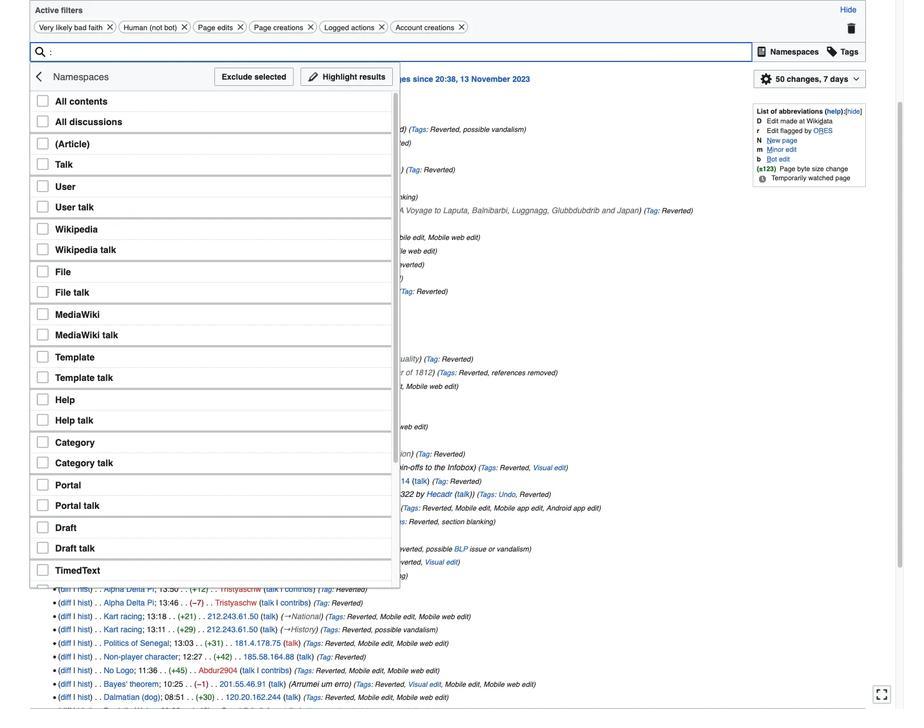 Task type: locate. For each thing, give the bounding box(es) containing it.
64.253.40.130
[[241, 530, 292, 540]]

16 diff link from the top
[[61, 327, 71, 337]]

1 vertical spatial page
[[836, 174, 851, 182]]

: inside the ‎ 205.209.14.58 talk ‎ (tittle) tags : reverted visual edit
[[313, 410, 315, 418]]

mediawiki left nicholas
[[55, 330, 100, 340]]

tags up ‎ 204.145.108.2 talk ‎ (l) tags : reverted section blanking
[[403, 504, 418, 513]]

31 hist from the top
[[78, 544, 90, 553]]

0 vertical spatial namespaces
[[771, 47, 819, 56]]

holland tunnel link
[[104, 341, 157, 350]]

0 vertical spatial page
[[783, 136, 798, 144]]

clock image
[[757, 175, 768, 183]]

diff link for hist link associated with kirby (series) 'link'
[[61, 463, 71, 472]]

remove 'logged actions' image
[[378, 21, 386, 33]]

visual inside the ‎ 205.209.14.58 talk ‎ (tittle) tags : reverted visual edit
[[350, 410, 370, 418]]

7 check image from the top
[[37, 372, 48, 383]]

tags up '‎ 74.174.146.242 talk ‎ tags : reverted mobile edit mobile web edit'
[[298, 410, 313, 418]]

tags inside ‎ 12.232.160.99 talk ‎ (aaa) tags : reverted section blanking
[[288, 179, 303, 188]]

→‎history
[[283, 625, 315, 634]]

2 template from the top
[[55, 372, 95, 383]]

2 horizontal spatial section
[[442, 518, 464, 526]]

66.211.219.114 link
[[356, 476, 410, 485]]

8
[[104, 179, 108, 188]]

2 vertical spatial possible
[[375, 626, 401, 634]]

template for template
[[55, 352, 95, 362]]

alpha
[[104, 585, 124, 594], [104, 598, 124, 607]]

6 hist from the top
[[78, 192, 90, 201]]

1 vertical spatial namespaces
[[53, 71, 109, 82]]

file for file talk
[[55, 287, 71, 297]]

(
[[825, 108, 827, 115], [324, 260, 326, 269], [287, 273, 289, 282], [251, 300, 254, 309], [346, 368, 349, 377], [269, 449, 271, 458], [454, 490, 457, 499], [281, 612, 283, 621], [280, 625, 283, 634]]

template left the life
[[55, 372, 95, 383]]

iii:
[[388, 206, 397, 215]]

active filters
[[35, 5, 83, 14]]

blanking down know
[[365, 179, 392, 188]]

alpha delta pi down peasants'
[[104, 585, 154, 594]]

1 vertical spatial racing
[[121, 625, 142, 634]]

diff link for hist link related to nathaniel clyne link
[[61, 530, 71, 540]]

reverted inside ‎ 216.47.187.54 talk ‎ ( →‎biography ) tag : reverted
[[393, 261, 422, 269]]

hecadr link
[[232, 490, 258, 499], [426, 490, 452, 499]]

cornhuskers
[[140, 124, 185, 133]]

2 horizontal spatial page
[[780, 165, 796, 172]]

→‎income and wealth inequality ) tag : reverted
[[308, 355, 471, 364]]

hecadr down ‎ 66.211.219.114 talk ‎ tag : reverted
[[426, 490, 452, 499]]

‎ 120.20.162.244 talk ‎ tags : reverted mobile edit mobile web edit
[[224, 693, 446, 702]]

: inside →‎part iii: a voyage to laputa, balnibarbi, luggnagg, glubbdubdrib and japan ) tag : reverted
[[658, 206, 660, 215]]

help for help
[[55, 394, 75, 405]]

20 diff from the top
[[61, 382, 71, 391]]

you down inertial
[[354, 463, 366, 472]]

0 vertical spatial tristyaschw
[[220, 585, 261, 594]]

+12 for ‎ tristyaschw
[[192, 585, 206, 594]]

contribs for +45
[[261, 666, 289, 675]]

nicholas
[[104, 327, 134, 337]]

20 hist link from the top
[[78, 409, 90, 418]]

39 hist from the top
[[78, 652, 90, 661]]

0 vertical spatial +35 ‎
[[225, 219, 243, 228]]

settings image
[[761, 71, 772, 88]]

tags link right '1812'
[[439, 369, 455, 377]]

:
[[426, 125, 428, 133], [376, 139, 378, 147], [331, 152, 333, 161], [420, 166, 422, 174], [303, 179, 305, 188], [327, 193, 329, 201], [658, 206, 660, 215], [339, 220, 341, 228], [315, 234, 317, 242], [389, 261, 391, 269], [368, 274, 370, 282], [412, 288, 414, 296], [302, 301, 304, 309], [313, 342, 315, 350], [438, 355, 440, 364], [455, 369, 457, 377], [330, 382, 332, 391], [313, 410, 315, 418], [300, 423, 302, 431], [430, 450, 432, 458], [496, 464, 498, 472], [446, 477, 448, 485], [494, 491, 496, 499], [418, 504, 420, 513], [405, 518, 407, 526], [328, 531, 330, 540], [388, 558, 390, 567], [332, 585, 334, 594], [327, 599, 329, 607], [343, 613, 345, 621], [338, 626, 340, 634], [321, 640, 323, 648], [330, 653, 332, 661], [312, 667, 314, 675], [371, 680, 373, 688], [321, 694, 323, 702]]

section up tags reverted possible blp issue or vandalism
[[442, 518, 464, 526]]

19 diff link from the top
[[61, 368, 71, 377]]

reverted inside ‎ 199.119.28.218 talk ‎ tag : reverted
[[317, 342, 346, 350]]

25 diff link from the top
[[61, 463, 71, 472]]

‎ tristyaschw right −7 ‎
[[213, 598, 257, 607]]

34 hist from the top
[[78, 585, 90, 594]]

4 hist from the top
[[78, 165, 90, 174]]

+12
[[178, 422, 191, 431], [192, 585, 206, 594]]

file up file talk
[[55, 266, 71, 277]]

all up (article)
[[55, 116, 67, 127]]

1 file from the top
[[55, 266, 71, 277]]

8 diff from the top
[[61, 219, 71, 228]]

tags down ‎ 212.243.61.50 talk ‎ ( →‎history ) tags : reverted possible vandalism
[[306, 640, 321, 648]]

tag : reverted
[[401, 288, 445, 296]]

0 horizontal spatial creations
[[273, 23, 303, 32]]

visual up android
[[533, 464, 552, 472]]

tags right "typo)"
[[315, 382, 330, 391]]

tags link right the needed)
[[411, 125, 426, 133]]

7 hist link from the top
[[78, 206, 90, 215]]

hist link for island trees school district v. pico link
[[78, 517, 90, 526]]

1 vertical spatial 7
[[104, 192, 108, 201]]

hist link for "boise airport" link
[[78, 151, 90, 161]]

section down the (did
[[340, 179, 363, 188]]

0 horizontal spatial app
[[517, 504, 529, 513]]

hist link for alpha delta pi "link" related to 13:50
[[78, 585, 90, 594]]

13 inside button
[[460, 75, 469, 84]]

−26,430
[[198, 530, 227, 540]]

hist link for 7 link
[[78, 192, 90, 201]]

vandalism inside ‎ 207.177.69.18 talk ‎ (it was needed) tags : reverted possible vandalism
[[491, 125, 524, 133]]

character
[[145, 652, 178, 661]]

1 portal from the top
[[55, 480, 81, 490]]

18 diff from the top
[[61, 355, 71, 364]]

blanking down the ‎ (a error) tags : reverted visual edit
[[379, 572, 405, 580]]

november inside button
[[471, 75, 510, 84]]

13 diff from the top
[[61, 287, 71, 296]]

alpha delta pi up 13:18
[[104, 598, 154, 607]]

edit right d
[[767, 118, 779, 125]]

33 hist from the top
[[78, 571, 90, 580]]

possible inside ‎ 207.177.69.18 talk ‎ (it was needed) tags : reverted possible vandalism
[[463, 125, 489, 133]]

tristyaschw link
[[220, 585, 261, 594], [215, 598, 257, 607]]

4 diff from the top
[[61, 165, 71, 174]]

0 horizontal spatial page
[[783, 136, 798, 144]]

by inside "edit flagged by o r es n n ew page m m inor edit b"
[[805, 127, 812, 134]]

0 vertical spatial all
[[55, 96, 67, 106]]

39 diff from the top
[[61, 639, 71, 648]]

1 horizontal spatial app
[[573, 504, 585, 513]]

section inside ‎ 204.145.108.2 talk ‎ (l) tags : reverted section blanking
[[442, 518, 464, 526]]

8 hist from the top
[[78, 219, 90, 228]]

human (not bot)
[[124, 23, 177, 32]]

12.232.160.99 for −26,329 ‎
[[189, 192, 240, 201]]

nicholas ridley (martyr) link
[[104, 327, 189, 337]]

tags down the ‎ 205.209.14.58 talk ‎ (tittle) tags : reverted visual edit
[[285, 423, 300, 431]]

hist for hist link corresponding to george washington's crossing of the delaware river link at the left bottom
[[78, 476, 90, 485]]

6 hist link from the top
[[78, 192, 90, 201]]

+36 up v.
[[199, 503, 212, 513]]

: inside ‎ 92.25.209.101 talk ‎ tag : reverted
[[339, 220, 341, 228]]

tags up (arrumei
[[296, 667, 312, 675]]

13 right 20:38,
[[460, 75, 469, 84]]

hist for the dalmatian (dog) link hist link
[[78, 693, 90, 702]]

filters list box
[[30, 62, 400, 709]]

george
[[104, 476, 130, 485]]

bayes' theorem link
[[104, 679, 159, 688]]

26 diff from the top
[[61, 463, 71, 472]]

tag inside ‎ (did you know fact.) tag : reverted
[[408, 166, 420, 174]]

1 vertical spatial possible
[[426, 545, 452, 553]]

+12 ‎ up −7 ‎
[[192, 585, 211, 594]]

2 vertical spatial section
[[442, 518, 464, 526]]

0 vertical spatial 212.243.61.50 link
[[208, 612, 259, 621]]

33 diff from the top
[[61, 558, 71, 567]]

1 vertical spatial kart racing
[[104, 625, 142, 634]]

reverted inside ‎ 201.55.46.91 talk ‎ (arrumei um erro) tags : reverted visual edit mobile edit mobile web edit
[[375, 680, 404, 688]]

diff for diff 'link' corresponding to nebraska cornhuskers football link hist link
[[61, 124, 71, 133]]

boise airport link
[[104, 151, 149, 161]]

tristyaschw link down james
[[220, 585, 261, 594]]

92.25.209.101 link
[[252, 219, 303, 228]]

reverted inside ‎ 142.47.234.254 talk ‎ ( →‎after the war of 1812 ) tags : reverted references removed
[[459, 369, 488, 377]]

tags link down ‎ 212.243.61.50 talk ‎ ( →‎national ) tags : reverted mobile edit mobile web edit
[[323, 626, 338, 634]]

6 diff link from the top
[[61, 192, 71, 201]]

delta left '13:46'
[[126, 598, 145, 607]]

visual edit link for tags link below ‎ tags : reverted mobile edit mobile web edit
[[408, 680, 441, 688]]

+35 ‎
[[225, 219, 243, 228], [223, 260, 242, 269]]

edwin jarvis link
[[113, 165, 158, 174]]

hist for 7 link's hist link
[[78, 192, 90, 201]]

39 diff link from the top
[[61, 652, 71, 661]]

draft talk
[[55, 543, 95, 553]]

abdur2904 link
[[199, 666, 238, 675]]

hist for 8 'link''s hist link
[[78, 179, 90, 188]]

0 horizontal spatial section
[[340, 179, 363, 188]]

0 vertical spatial file
[[55, 266, 71, 277]]

george washington's crossing of the delaware river
[[104, 476, 290, 485]]

tags right (l)
[[390, 518, 405, 526]]

+12 up −7 ‎
[[192, 585, 206, 594]]

0 vertical spatial pi
[[147, 585, 154, 594]]

41 diff link from the top
[[61, 679, 71, 688]]

2 12.232.160.99 from the top
[[189, 192, 240, 201]]

1 horizontal spatial to
[[425, 463, 432, 472]]

kirby (series) link
[[104, 463, 151, 472]]

hist for hist link for 13:18's "kart racing" 'link'
[[78, 612, 90, 621]]

13 down return to main filter menu image
[[30, 109, 38, 118]]

hist link for eukaryote link
[[78, 422, 90, 431]]

1 vertical spatial +35 ‎
[[223, 260, 242, 269]]

tag inside ‎ 157.185.64.194 talk ‎ tag : reverted
[[364, 139, 376, 147]]

1 kart racing from the top
[[104, 612, 142, 621]]

9 hist link from the top
[[78, 233, 90, 242]]

visual inside the ‎ (a error) tags : reverted visual edit
[[425, 558, 444, 567]]

tags inside ‎ (undid revision 1184938322 by hecadr ( talk )) tags : undo reverted
[[479, 491, 494, 499]]

29 diff from the top
[[61, 503, 71, 513]]

visual inside 118.179.97.21 talk ‎ (added text telling you to add spin-offs to the infobox) tags : reverted visual edit
[[533, 464, 552, 472]]

kirby (series) 15:39
[[104, 463, 175, 472]]

‎ tristyaschw for −7 ‎
[[213, 598, 257, 607]]

1 vertical spatial user
[[55, 202, 76, 212]]

4 check image from the top
[[37, 286, 48, 298]]

33 hist link from the top
[[78, 585, 90, 594]]

+36 ‎ down 18:05
[[187, 273, 205, 282]]

21 diff link from the top
[[61, 409, 71, 418]]

creations left the remove 'account creations' icon
[[425, 23, 455, 32]]

2023 inside button
[[513, 75, 530, 84]]

diff link for hist link for "kart racing" 'link' corresponding to 13:11
[[61, 625, 71, 634]]

tag inside ‎ 105.226.97.178 talk ‎ ( →‎early understanding of inertial motion ) tag : reverted
[[418, 450, 430, 458]]

tags right infobox)
[[481, 464, 496, 472]]

: inside ‎ 212.243.61.50 talk ‎ ( →‎history ) tags : reverted possible vandalism
[[338, 626, 340, 634]]

hist link for life peer link
[[78, 382, 90, 391]]

6 diff from the top
[[61, 192, 71, 201]]

hist link for bayes' theorem link
[[78, 679, 90, 688]]

1 vertical spatial ‎ tag : reverted
[[311, 598, 360, 607]]

1 horizontal spatial page
[[254, 23, 271, 32]]

37 hist from the top
[[78, 625, 90, 634]]

0 vertical spatial wikipedia
[[55, 224, 98, 234]]

: inside ‎ 201.55.46.91 talk ‎ (arrumei um erro) tags : reverted visual edit mobile edit mobile web edit
[[371, 680, 373, 688]]

v.
[[202, 517, 208, 526]]

edit inside "edit flagged by o r es n n ew page m m inor edit b"
[[786, 146, 797, 153]]

mediawiki
[[55, 309, 100, 320], [55, 330, 100, 340]]

page
[[198, 23, 215, 32], [254, 23, 271, 32], [780, 165, 796, 172]]

−1,493
[[230, 368, 255, 377]]

9 check image from the top
[[37, 479, 48, 490]]

namespaces up changes, on the top of the page
[[771, 47, 819, 56]]

12.232.160.99 for −22,024 ‎
[[189, 179, 240, 188]]

hee)
[[299, 151, 315, 161]]

: inside →‎income and wealth inequality ) tag : reverted
[[438, 355, 440, 364]]

check image for help
[[37, 394, 48, 405]]

173.46.96.186
[[214, 273, 265, 282]]

15:27
[[156, 490, 176, 499]]

peasants' revolt link
[[113, 558, 173, 567]]

wikipedia down user talk
[[55, 224, 98, 234]]

25 hist link from the top
[[78, 476, 90, 485]]

36 diff link from the top
[[61, 612, 71, 621]]

1 horizontal spatial november
[[471, 75, 510, 84]]

25 diff from the top
[[61, 449, 71, 458]]

and left japan on the top right of the page
[[602, 206, 615, 215]]

help up help talk
[[55, 394, 75, 405]]

13:50
[[159, 585, 179, 594]]

tags up meth)
[[288, 179, 303, 188]]

+33 up crossing
[[189, 463, 202, 472]]

76.8.240.18
[[187, 300, 229, 309]]

36 hist link from the top
[[78, 625, 90, 634]]

war
[[389, 368, 403, 377]]

1 vertical spatial 12.232.160.99
[[189, 192, 240, 201]]

web inside ‎ 212.243.61.50 talk ‎ ( →‎national ) tags : reverted mobile edit mobile web edit
[[442, 613, 455, 621]]

diff for diff 'link' associated with william stuart-houston "link" hist link
[[61, 260, 71, 269]]

1 check image from the top
[[37, 95, 48, 107]]

hist
[[78, 124, 90, 133], [78, 138, 90, 147], [78, 151, 90, 161], [78, 165, 90, 174], [78, 179, 90, 188], [78, 192, 90, 201], [78, 206, 90, 215], [78, 219, 90, 228], [78, 233, 90, 242], [78, 246, 90, 255], [78, 260, 90, 269], [78, 273, 90, 282], [78, 287, 90, 296], [78, 300, 90, 309], [78, 314, 90, 323], [78, 327, 90, 337], [78, 341, 90, 350], [78, 355, 90, 364], [78, 368, 90, 377], [78, 382, 90, 391], [78, 409, 90, 418], [78, 422, 90, 431], [78, 436, 90, 445], [78, 449, 90, 458], [78, 463, 90, 472], [78, 476, 90, 485], [78, 490, 90, 499], [78, 503, 90, 513], [78, 517, 90, 526], [78, 530, 90, 540], [78, 544, 90, 553], [78, 558, 90, 567], [78, 571, 90, 580], [78, 585, 90, 594], [78, 598, 90, 607], [78, 612, 90, 621], [78, 625, 90, 634], [78, 639, 90, 648], [78, 652, 90, 661], [78, 666, 90, 675], [78, 679, 90, 688], [78, 693, 90, 702]]

1 vertical spatial november
[[41, 109, 80, 118]]

made
[[781, 118, 798, 125]]

edit inside the ‎ 205.209.14.58 talk ‎ (tittle) tags : reverted visual edit
[[372, 410, 383, 418]]

hist link for nebraska cornhuskers football link
[[78, 124, 90, 133]]

mediawiki for mediawiki talk
[[55, 330, 100, 340]]

namespaces up all contents
[[53, 71, 109, 82]]

diff link for 8 'link''s hist link
[[61, 179, 71, 188]]

edit
[[767, 118, 779, 125], [767, 127, 779, 134]]

1 vertical spatial category
[[55, 458, 95, 468]]

to right offs in the bottom left of the page
[[425, 463, 432, 472]]

3 check image from the top
[[37, 201, 48, 212]]

0 horizontal spatial possible
[[375, 626, 401, 634]]

new
[[361, 75, 376, 84]]

( up →‎history link
[[281, 612, 283, 621]]

hist for inertia link hist link
[[78, 449, 90, 458]]

diff for 12th hist link from the bottom of the page's diff 'link'
[[61, 544, 71, 553]]

racing left 13:18
[[121, 612, 142, 621]]

diff for diff 'link' associated with alpha delta pi "link" related to 13:50 hist link
[[61, 585, 71, 594]]

2 n from the left
[[767, 136, 772, 144]]

return to main filter menu image
[[34, 68, 45, 85]]

+35 ‎ up the 173.46.96.186
[[223, 260, 242, 269]]

1 horizontal spatial and
[[602, 206, 615, 215]]

: inside the ‎ 146.199.212.10 talk ‎ tags : reverted visual edit mobile edit mobile web edit
[[315, 234, 317, 242]]

1 kart racing link from the top
[[104, 612, 142, 621]]

0 vertical spatial 12.232.160.99
[[189, 179, 240, 188]]

diff link for hist link corresponding to "non-player character" link
[[61, 652, 71, 661]]

blanking down "tags : reverted mobile edit mobile app edit android app edit"
[[466, 518, 493, 526]]

1 alpha delta pi from the top
[[104, 585, 154, 594]]

42 hist from the top
[[78, 693, 90, 702]]

all up 13 november 2023
[[55, 96, 67, 106]]

+12 ‎
[[178, 422, 196, 431], [192, 585, 211, 594]]

alpha for 13:46
[[104, 598, 124, 607]]

m for (a error)
[[104, 558, 111, 567]]

trenter
[[259, 558, 282, 567]]

tags right '1812'
[[439, 369, 455, 377]]

→‎history link
[[283, 625, 315, 634]]

( for →‎name
[[251, 300, 254, 309]]

check image for user
[[37, 180, 48, 192]]

7 inside button
[[824, 75, 828, 84]]

clear all filters image
[[846, 20, 858, 37]]

reverted inside '‎ 74.174.146.242 talk ‎ tags : reverted mobile edit mobile web edit'
[[304, 423, 333, 431]]

31 hist link from the top
[[78, 558, 90, 567]]

tristyaschw link right −7 ‎
[[215, 598, 257, 607]]

the left war
[[376, 368, 387, 377]]

1 vertical spatial +33
[[189, 463, 202, 472]]

0 horizontal spatial 13
[[30, 109, 38, 118]]

+22
[[271, 544, 285, 553]]

page inside the b ot edit (±123) page byte size change
[[780, 165, 796, 172]]

edit up ew
[[767, 127, 779, 134]]

23 diff link from the top
[[61, 436, 71, 445]]

0 horizontal spatial 2023
[[82, 109, 100, 118]]

diff link for inertia link hist link
[[61, 449, 71, 458]]

+12 ‎ down +2 ‎
[[178, 422, 196, 431]]

reverted inside the ‎ 146.199.212.10 talk ‎ tags : reverted visual edit mobile edit mobile web edit
[[319, 234, 349, 242]]

tags right error)
[[372, 558, 388, 567]]

+84 ‎
[[193, 233, 212, 242]]

2 hecadr link from the left
[[426, 490, 452, 499]]

hist for hist link for "kart racing" 'link' corresponding to 13:11
[[78, 625, 90, 634]]

2 vertical spatial vandalism
[[403, 626, 435, 634]]

tags right tag icon at the top
[[841, 47, 859, 56]]

mediawiki up the mediawiki talk
[[55, 309, 100, 320]]

reverted inside ‎ 173.46.96.186 talk ‎ ( →‎literary career ) tag : reverted
[[372, 274, 401, 282]]

edit
[[786, 146, 797, 153], [779, 155, 790, 163], [374, 234, 385, 242], [413, 234, 424, 242], [466, 234, 478, 242], [369, 247, 381, 255], [423, 247, 435, 255], [391, 382, 402, 391], [444, 382, 456, 391], [372, 410, 383, 418], [360, 423, 372, 431], [414, 423, 425, 431], [554, 464, 566, 472], [478, 504, 490, 513], [531, 504, 543, 513], [587, 504, 599, 513], [446, 558, 458, 567], [403, 613, 415, 621], [457, 613, 468, 621], [381, 640, 392, 648], [435, 640, 446, 648], [372, 667, 383, 675], [426, 667, 437, 675], [429, 680, 441, 688], [468, 680, 480, 688], [522, 680, 533, 688], [381, 694, 392, 702], [435, 694, 446, 702]]

2 category from the top
[[55, 458, 95, 468]]

2 mediawiki from the top
[[55, 330, 100, 340]]

1 vertical spatial by
[[416, 490, 424, 499]]

template up template talk
[[55, 352, 95, 362]]

contribs link for +12
[[285, 585, 313, 594]]

2 vertical spatial m
[[104, 558, 111, 567]]

0 vertical spatial timedtext
[[55, 565, 100, 576]]

wikipedia for wikipedia talk
[[55, 244, 98, 255]]

0 vertical spatial portal
[[55, 480, 81, 490]]

28 hist link from the top
[[78, 517, 90, 526]]

16 hist link from the top
[[78, 341, 90, 350]]

1 horizontal spatial creations
[[425, 23, 455, 32]]

+35 up the 173.46.96.186
[[223, 260, 237, 269]]

user talk
[[55, 202, 94, 212]]

185.58.164.88 link
[[243, 652, 294, 661]]

hist link for "kart racing" 'link' corresponding to 13:11
[[78, 625, 90, 634]]

tags link right "typo)"
[[315, 382, 330, 391]]

1 n from the left
[[757, 136, 762, 144]]

14 diff link from the top
[[61, 300, 71, 309]]

2 racing from the top
[[121, 625, 142, 634]]

1 vertical spatial tristyaschw
[[215, 598, 257, 607]]

james trenter link
[[233, 558, 282, 567]]

understanding
[[300, 449, 350, 458]]

: inside ‎ 71.89.153.226 talk ‎ (tee hee) tag : reverted
[[331, 152, 333, 161]]

undo link
[[498, 491, 516, 499]]

section inside ‎ 12.232.160.99 talk ‎ (aaa) tags : reverted section blanking
[[340, 179, 363, 188]]

1 horizontal spatial 2023
[[513, 75, 530, 84]]

1 vertical spatial pi
[[147, 598, 154, 607]]

remove 'page creations' image
[[307, 21, 315, 33]]

dalmatian (dog) link
[[104, 693, 160, 702]]

check image
[[37, 95, 48, 107], [37, 116, 48, 127], [37, 180, 48, 192], [37, 286, 48, 298], [37, 308, 48, 320], [37, 329, 48, 340], [37, 351, 48, 363], [37, 394, 48, 405], [37, 479, 48, 490], [37, 522, 48, 533], [37, 542, 48, 554], [37, 585, 48, 596]]

possible inside ‎ 212.243.61.50 talk ‎ ( →‎history ) tags : reverted possible vandalism
[[375, 626, 401, 634]]

( down 216.47.187.54 on the left
[[287, 273, 289, 282]]

m inside "edit flagged by o r es n n ew page m m inor edit b"
[[757, 146, 763, 153]]

7 down 8
[[104, 192, 108, 201]]

tags down ‎ 92.25.209.101 talk ‎ tag : reverted
[[300, 234, 315, 242]]

0 vertical spatial section
[[340, 179, 363, 188]]

delta down m peasants' revolt
[[126, 585, 145, 594]]

tag inside ‎ 216.47.187.54 talk ‎ ( →‎biography ) tag : reverted
[[377, 261, 389, 269]]

: inside ‎ 12.232.160.99 talk ‎ (aaa) tags : reverted section blanking
[[303, 179, 305, 188]]

14 diff from the top
[[61, 300, 71, 309]]

1 horizontal spatial hecadr link
[[426, 490, 452, 499]]

check image for all contents
[[37, 95, 48, 107]]

page down change
[[836, 174, 851, 182]]

diff link for nebraska cornhuskers football link hist link
[[61, 124, 71, 133]]

0 vertical spatial ‎ tristyaschw
[[217, 585, 261, 594]]

20:38,
[[436, 75, 458, 84]]

category left kirby
[[55, 458, 95, 468]]

portal for portal talk
[[55, 500, 81, 511]]

1 vertical spatial delta
[[126, 598, 145, 607]]

184.147.94.15 talk
[[298, 544, 367, 553]]

hist for island trees school district v. pico link's hist link
[[78, 517, 90, 526]]

reverted inside ‎ 71.89.153.226 talk ‎ (tee hee) tag : reverted
[[335, 152, 364, 161]]

9 hist from the top
[[78, 233, 90, 242]]

diff for diff 'link' related to hist link corresponding to george washington's crossing of the delaware river link at the left bottom
[[61, 476, 71, 485]]

14 hist link from the top
[[78, 314, 90, 323]]

talk
[[334, 124, 347, 133], [344, 138, 357, 147], [266, 151, 278, 161], [281, 165, 294, 174], [245, 179, 257, 188], [245, 192, 257, 201], [78, 202, 94, 212], [308, 219, 320, 228], [281, 233, 293, 242], [100, 244, 116, 255], [274, 246, 287, 255], [306, 260, 319, 269], [270, 273, 282, 282], [381, 287, 394, 296], [73, 287, 89, 297], [234, 300, 247, 309], [102, 330, 118, 340], [282, 341, 294, 350], [329, 368, 341, 377], [97, 372, 113, 383], [251, 382, 264, 391], [256, 409, 269, 418], [78, 415, 93, 425], [265, 422, 278, 431], [251, 449, 264, 458], [97, 458, 113, 468], [271, 463, 284, 472], [415, 476, 427, 485], [263, 490, 275, 499], [457, 490, 469, 499], [84, 500, 99, 511], [383, 503, 396, 513], [358, 517, 370, 526], [297, 530, 309, 540], [79, 543, 95, 553], [354, 544, 367, 553], [287, 558, 299, 567], [266, 585, 279, 594], [103, 586, 118, 596], [262, 598, 274, 607], [263, 612, 276, 621], [263, 625, 275, 634], [286, 639, 298, 648], [299, 652, 312, 661], [242, 666, 255, 675], [271, 679, 284, 688], [286, 693, 298, 702]]

32 hist link from the top
[[78, 571, 90, 580]]

9 diff link from the top
[[61, 233, 71, 242]]

13 diff link from the top
[[61, 287, 71, 296]]

(series)
[[124, 463, 151, 472]]

tags inside '‎ 74.174.146.242 talk ‎ tags : reverted mobile edit mobile web edit'
[[285, 423, 300, 431]]

42 diff from the top
[[61, 679, 71, 688]]

pi for 13:46
[[147, 598, 154, 607]]

reverted
[[430, 125, 459, 133], [380, 139, 409, 147], [335, 152, 364, 161], [424, 166, 453, 174], [307, 179, 336, 188], [331, 193, 360, 201], [662, 206, 691, 215], [343, 220, 372, 228], [319, 234, 349, 242], [313, 247, 342, 255], [393, 261, 422, 269], [372, 274, 401, 282], [416, 288, 445, 296], [306, 301, 335, 309], [317, 342, 346, 350], [442, 355, 471, 364], [459, 369, 488, 377], [334, 382, 364, 391], [317, 410, 346, 418], [304, 423, 333, 431], [434, 450, 463, 458], [500, 464, 529, 472], [450, 477, 479, 485], [520, 491, 549, 499], [422, 504, 451, 513], [409, 518, 438, 526], [332, 531, 361, 540], [393, 545, 422, 553], [392, 558, 421, 567], [336, 585, 365, 594], [331, 599, 360, 607], [347, 613, 376, 621], [342, 626, 371, 634], [325, 640, 354, 648], [334, 653, 364, 661], [316, 667, 345, 675], [375, 680, 404, 688], [325, 694, 354, 702]]

2 12.232.160.99 link from the top
[[189, 192, 240, 201]]

diff for diff 'link' for "boise airport" link hist link
[[61, 151, 71, 161]]

all
[[55, 96, 67, 106], [55, 116, 67, 127]]

diff for diff 'link' for fourth hist link from the top of the page
[[61, 165, 71, 174]]

5 diff from the top
[[61, 179, 71, 188]]

reverted inside "‎ 145.255.0.83 talk ‎ (fixed typo) tags : reverted mobile edit mobile web edit"
[[334, 382, 364, 391]]

36 hist from the top
[[78, 612, 90, 621]]

section up →‎part
[[364, 193, 387, 201]]

tags link
[[411, 125, 426, 133], [288, 179, 303, 188], [312, 193, 327, 201], [300, 234, 315, 242], [294, 247, 309, 255], [439, 369, 455, 377], [315, 382, 330, 391], [298, 410, 313, 418], [285, 423, 300, 431], [481, 464, 496, 472], [479, 491, 494, 499], [403, 504, 418, 513], [390, 518, 405, 526], [372, 558, 388, 567], [328, 613, 343, 621], [323, 626, 338, 634], [306, 640, 321, 648], [296, 667, 312, 675], [356, 680, 371, 688], [306, 694, 321, 702]]

0 vertical spatial +12
[[178, 422, 191, 431]]

−23 ‎
[[257, 138, 275, 147]]

1 horizontal spatial the
[[376, 368, 387, 377]]

0 vertical spatial vandalism
[[491, 125, 524, 133]]

0 vertical spatial help
[[55, 394, 75, 405]]

tag inside ‎ 66.211.219.114 talk ‎ tag : reverted
[[434, 477, 446, 485]]

nathaniel clyne
[[104, 530, 160, 540]]

: inside ‎ 12.232.160.99 talk ‎ (i hate meth) tags : reverted section blanking
[[327, 193, 329, 201]]

7 left days
[[824, 75, 828, 84]]

very likely bad faith
[[39, 23, 103, 32]]

+36
[[187, 273, 200, 282], [199, 503, 212, 513]]

hist for hist link for jean-baptiste assiginack link
[[78, 368, 90, 377]]

tag inside →‎part iii: a voyage to laputa, balnibarbi, luggnagg, glubbdubdrib and japan ) tag : reverted
[[646, 206, 658, 215]]

0 horizontal spatial n
[[757, 136, 762, 144]]

tags link up '‎ 74.174.146.242 talk ‎ tags : reverted mobile edit mobile web edit'
[[298, 410, 313, 418]]

1 vertical spatial template
[[55, 372, 95, 383]]

delta
[[126, 585, 145, 594], [126, 598, 145, 607]]

tristyaschw down james
[[220, 585, 261, 594]]

reverted inside ‎ (undid revision 1184938322 by hecadr ( talk )) tags : undo reverted
[[520, 491, 549, 499]]

barnardo
[[154, 219, 187, 228]]

+36 down 18:05
[[187, 273, 200, 282]]

0 vertical spatial kart
[[104, 612, 118, 621]]

40 diff link from the top
[[61, 666, 71, 675]]

hist for hist link associated with alpha delta pi "link" corresponding to 13:46
[[78, 598, 90, 607]]

vandalism
[[491, 125, 524, 133], [497, 545, 529, 553], [403, 626, 435, 634]]

2 vertical spatial the
[[223, 476, 234, 485]]

0 vertical spatial 2023
[[513, 75, 530, 84]]

of
[[771, 108, 777, 115], [406, 368, 412, 377], [352, 449, 359, 458], [214, 476, 221, 485], [131, 639, 138, 648]]

tags down ‎ tags : reverted mobile edit mobile web edit
[[356, 680, 371, 688]]

racing for 13:11
[[121, 625, 142, 634]]

1 vertical spatial tristyaschw link
[[215, 598, 257, 607]]

‎ 92.25.209.101 talk ‎ tag : reverted
[[250, 219, 372, 228]]

portal up portal talk
[[55, 480, 81, 490]]

: inside ‎ 207.177.69.18 talk ‎ (it was needed) tags : reverted possible vandalism
[[426, 125, 428, 133]]

: inside ‎ 120.20.162.244 talk ‎ tags : reverted mobile edit mobile web edit
[[321, 694, 323, 702]]

diff for 17th hist link diff 'link'
[[61, 355, 71, 364]]

0 vertical spatial template
[[55, 352, 95, 362]]

3 check image from the top
[[37, 180, 48, 192]]

40 diff from the top
[[61, 652, 71, 661]]

ernst
[[104, 246, 122, 255]]

diff link for william stuart-houston "link" hist link
[[61, 260, 71, 269]]

1 vertical spatial help
[[55, 415, 75, 425]]

web inside ‎ tags : reverted mobile edit mobile web edit
[[410, 667, 424, 675]]

2 kart from the top
[[104, 625, 118, 634]]

1 diff from the top
[[61, 124, 71, 133]]

1 vertical spatial alpha delta pi link
[[104, 598, 154, 607]]

1 check image from the top
[[37, 138, 48, 149]]

2 alpha delta pi from the top
[[104, 598, 154, 607]]

9 diff from the top
[[61, 233, 71, 242]]

: inside ‎ 199.119.28.218 talk ‎ tag : reverted
[[313, 342, 315, 350]]

2 diff link from the top
[[61, 138, 71, 147]]

1 vertical spatial all
[[55, 116, 67, 127]]

contribs link for −7
[[281, 598, 309, 607]]

page up temporarily
[[780, 165, 796, 172]]

offs
[[410, 463, 423, 472]]

38 hist from the top
[[78, 639, 90, 648]]

portal up draft talk
[[55, 500, 81, 511]]

tags right the needed)
[[411, 125, 426, 133]]

2 delta from the top
[[126, 598, 145, 607]]

contribs for −18,139
[[282, 490, 310, 499]]

1 vertical spatial +36 ‎
[[199, 503, 217, 513]]

remove 'account creations' image
[[458, 21, 466, 33]]

0 horizontal spatial page
[[198, 23, 215, 32]]

1 vertical spatial vandalism
[[497, 545, 529, 553]]

visual down ‎ tags : reverted mobile edit mobile web edit
[[408, 680, 427, 688]]

hist for hist link related to charles lawson link
[[78, 503, 90, 513]]

pi left 13:50
[[147, 585, 154, 594]]

kart racing link for 13:11
[[104, 625, 142, 634]]

diff for diff 'link' corresponding to 40th hist link from the bottom
[[61, 138, 71, 147]]

and up →‎after
[[345, 355, 358, 364]]

hist link for nicholas ridley (martyr) link
[[78, 327, 90, 337]]

12:27
[[183, 652, 202, 661]]

39 hist link from the top
[[78, 666, 90, 675]]

−23
[[257, 138, 270, 147]]

0 vertical spatial alpha delta pi
[[104, 585, 154, 594]]

vandalism inside ‎ 212.243.61.50 talk ‎ ( →‎history ) tags : reverted possible vandalism
[[403, 626, 435, 634]]

1 horizontal spatial page
[[836, 174, 851, 182]]

tristyaschw for +12 ‎
[[220, 585, 261, 594]]

all for all contents
[[55, 96, 67, 106]]

0 vertical spatial alpha
[[104, 585, 124, 594]]

edit inside "edit flagged by o r es n n ew page m m inor edit b"
[[767, 127, 779, 134]]

0 vertical spatial alpha delta pi link
[[104, 585, 154, 594]]

0 vertical spatial mediawiki
[[55, 309, 100, 320]]

29 hist link from the top
[[78, 530, 90, 540]]

0 vertical spatial november
[[471, 75, 510, 84]]

reverted inside ‎ 212.243.61.50 talk ‎ ( →‎national ) tags : reverted mobile edit mobile web edit
[[347, 613, 376, 621]]

tags inside ‎ 12.232.160.99 talk ‎ (i hate meth) tags : reverted section blanking
[[312, 193, 327, 201]]

diff link for 'thomas john barnardo' link's hist link
[[61, 219, 71, 228]]

stuart-
[[132, 260, 156, 269]]

visual down →‎after
[[350, 410, 370, 418]]

1 alpha delta pi link from the top
[[104, 585, 154, 594]]

142.47.234.254
[[269, 368, 324, 377]]

14:58
[[164, 530, 184, 540]]

‎ tag : reverted up ‎ 212.243.61.50 talk ‎ ( →‎national ) tags : reverted mobile edit mobile web edit
[[311, 598, 360, 607]]

0 vertical spatial m
[[757, 146, 763, 153]]

35 hist from the top
[[78, 598, 90, 607]]

19 hist from the top
[[78, 368, 90, 377]]

diff link for fourth hist link from the top of the page
[[61, 165, 71, 174]]

( up 181.4.178.75
[[280, 625, 283, 634]]

4 check image from the top
[[37, 223, 48, 235]]

check image for (article)
[[37, 138, 48, 149]]

you right the (did
[[350, 165, 363, 174]]

tristyaschw right −7 ‎
[[215, 598, 257, 607]]

212.243.61.50 link for +29 ‎
[[207, 625, 258, 634]]

1 horizontal spatial namespaces
[[771, 47, 819, 56]]

12 diff link from the top
[[61, 273, 71, 282]]

: inside ‎ tags : reverted mobile edit mobile web edit
[[312, 667, 314, 675]]

1 vertical spatial ‎ tristyaschw
[[213, 598, 257, 607]]

holland
[[104, 341, 131, 350]]

( down the 173.46.96.186
[[251, 300, 254, 309]]

racing up politics of senegal link
[[121, 625, 142, 634]]

web inside ‎ 181.4.178.75 talk ‎ tags : reverted mobile edit mobile web edit
[[420, 640, 433, 648]]

highlight results button
[[301, 68, 393, 86]]

0 vertical spatial edit
[[767, 118, 779, 125]]

1 vertical spatial 13
[[30, 109, 38, 118]]

tags up ‎ 212.243.61.50 talk ‎ ( →‎history ) tags : reverted possible vandalism
[[328, 613, 343, 621]]

byte
[[798, 165, 810, 172]]

check image for draft talk
[[37, 542, 48, 554]]

tags link up ‎ 212.243.61.50 talk ‎ ( →‎history ) tags : reverted possible vandalism
[[328, 613, 343, 621]]

0 vertical spatial you
[[350, 165, 363, 174]]

1 vertical spatial draft
[[55, 543, 77, 553]]

tags inside ‎ 212.243.61.50 talk ‎ ( →‎history ) tags : reverted possible vandalism
[[323, 626, 338, 634]]

reverted inside →‎part iii: a voyage to laputa, balnibarbi, luggnagg, glubbdubdrib and japan ) tag : reverted
[[662, 206, 691, 215]]

tags link right ))
[[479, 491, 494, 499]]

−4,605 ‎
[[264, 517, 293, 526]]

1 horizontal spatial +12
[[192, 585, 206, 594]]

0 vertical spatial 7
[[824, 75, 828, 84]]

reverted inside ‎ 64.253.40.130 talk ‎ tag : reverted
[[332, 531, 361, 540]]

alpha delta pi link for 13:46
[[104, 598, 154, 607]]

11 diff from the top
[[61, 260, 71, 269]]

31 diff from the top
[[61, 530, 71, 540]]

1 vertical spatial mediawiki
[[55, 330, 100, 340]]

tags link right (l)
[[390, 518, 405, 526]]

hist for 17th hist link
[[78, 355, 90, 364]]

1 horizontal spatial by
[[805, 127, 812, 134]]

22 hist from the top
[[78, 422, 90, 431]]

0 vertical spatial kart racing
[[104, 612, 142, 621]]

+35 ‎ up 146.199.212.10 link
[[225, 219, 243, 228]]

19:34
[[113, 192, 133, 201]]

file for file
[[55, 266, 71, 277]]

199.119.28.218
[[222, 341, 277, 350]]

1 horizontal spatial n
[[767, 136, 772, 144]]

1 vertical spatial section
[[364, 193, 387, 201]]

diff link for 12th hist link from the bottom of the page
[[61, 544, 71, 553]]

29 hist from the top
[[78, 517, 90, 526]]

+12 down +2 ‎
[[178, 422, 191, 431]]

filters
[[61, 5, 83, 14]]

page for page creations
[[254, 23, 271, 32]]

: inside ‎ (undid revision 1184938322 by hecadr ( talk )) tags : undo reverted
[[494, 491, 496, 499]]

: inside "‎ 145.255.0.83 talk ‎ (fixed typo) tags : reverted mobile edit mobile web edit"
[[330, 382, 332, 391]]

15 diff link from the top
[[61, 314, 71, 323]]

: inside ‎ 76.8.240.18 talk ‎ ( →‎name ) tag : reverted
[[302, 301, 304, 309]]

m up 8 'link'
[[104, 165, 111, 174]]

reverted inside ‎ 157.185.64.194 talk ‎ tag : reverted
[[380, 139, 409, 147]]

64.253.40.130 link
[[241, 530, 292, 540]]

diff for hist link related to nathaniel clyne link's diff 'link'
[[61, 530, 71, 540]]

hide
[[848, 108, 861, 115]]

23 hist from the top
[[78, 436, 90, 445]]

results
[[360, 72, 386, 81]]

needed)
[[377, 124, 406, 133]]

tag inside ‎ 199.119.28.218 talk ‎ tag : reverted
[[302, 342, 313, 350]]

assiginack
[[154, 368, 192, 377]]

hist for nebraska cornhuskers football link hist link
[[78, 124, 90, 133]]

8 hist link from the top
[[78, 219, 90, 228]]

5 check image from the top
[[37, 244, 48, 255]]

2023
[[513, 75, 530, 84], [82, 109, 100, 118]]

−2 ‎
[[187, 151, 201, 161]]

racing for 13:18
[[121, 612, 142, 621]]

visual down tags reverted possible blp issue or vandalism
[[425, 558, 444, 567]]

0 vertical spatial 13
[[460, 75, 469, 84]]

diff for diff 'link' related to hist link related to "rexy" link
[[61, 300, 71, 309]]

1 diff link from the top
[[61, 124, 71, 133]]

tags inside tags button
[[841, 47, 859, 56]]

1 horizontal spatial possible
[[426, 545, 452, 553]]

15:20
[[165, 503, 185, 513]]

0 vertical spatial ‎ tag : reverted
[[316, 585, 365, 594]]

check image
[[37, 138, 48, 149], [37, 158, 48, 170], [37, 201, 48, 212], [37, 223, 48, 235], [37, 244, 48, 255], [37, 266, 48, 277], [37, 372, 48, 383], [37, 414, 48, 426], [37, 436, 48, 448], [37, 457, 48, 468], [37, 500, 48, 511], [37, 564, 48, 576]]

check image for template
[[37, 351, 48, 363]]

40 hist from the top
[[78, 666, 90, 675]]

hist for 11th hist link from the bottom
[[78, 558, 90, 567]]

8 check image from the top
[[37, 394, 48, 405]]

1 vertical spatial +35
[[223, 260, 237, 269]]

0 vertical spatial category
[[55, 437, 95, 448]]



Task type: vqa. For each thing, say whether or not it's contained in the screenshot.


Task type: describe. For each thing, give the bounding box(es) containing it.
tags inside the ‎ 205.209.14.58 talk ‎ (tittle) tags : reverted visual edit
[[298, 410, 313, 418]]

145.255.0.83 link
[[200, 382, 247, 391]]

m for (did you know fact.)
[[104, 165, 111, 174]]

‎ 12.232.160.99 talk ‎ (aaa) tags : reverted section blanking
[[187, 179, 392, 188]]

web inside ‎ 201.55.46.91 talk ‎ (arrumei um erro) tags : reverted visual edit mobile edit mobile web edit
[[507, 680, 520, 688]]

mary
[[137, 233, 155, 242]]

hist link for william stuart-houston "link"
[[78, 260, 90, 269]]

view new changes since 20:38, 13 november 2023 button
[[323, 70, 534, 88]]

check image for file talk
[[37, 286, 48, 298]]

1 vertical spatial 2023
[[82, 109, 100, 118]]

hist for hist link related to ottery st mary link
[[78, 233, 90, 242]]

‎ 199.119.28.218 talk ‎ tag : reverted
[[220, 341, 346, 350]]

check image for file
[[37, 266, 48, 277]]

laputa,
[[443, 206, 470, 215]]

holland tunnel
[[104, 341, 157, 350]]

diff for diff 'link' for hist link associated with kirby (series) 'link'
[[61, 463, 71, 472]]

remove 'very likely bad faith' image
[[106, 21, 114, 33]]

0 horizontal spatial and
[[345, 355, 358, 364]]

reverted inside ‎ 181.4.178.75 talk ‎ tags : reverted mobile edit mobile web edit
[[325, 640, 354, 648]]

diff link for holland tunnel "link" at the left top of the page's hist link
[[61, 341, 71, 350]]

diff link for island trees school district v. pico link's hist link
[[61, 517, 71, 526]]

2 horizontal spatial the
[[434, 463, 445, 472]]

jean-
[[104, 368, 124, 377]]

reverted inside the ‎ 205.209.14.58 talk ‎ (tittle) tags : reverted visual edit
[[317, 410, 346, 418]]

temporarily watched page
[[772, 174, 851, 182]]

all for all discussions
[[55, 116, 67, 127]]

diff link for hist link associated with alpha delta pi "link" corresponding to 13:46
[[61, 598, 71, 607]]

meningitis link
[[104, 409, 140, 418]]

tag inside ‎ 76.8.240.18 talk ‎ ( →‎name ) tag : reverted
[[291, 301, 302, 309]]

reverted inside ‎ tags : reverted mobile edit mobile web edit
[[316, 667, 345, 675]]

: inside '‎ 74.174.146.242 talk ‎ tags : reverted mobile edit mobile web edit'
[[300, 423, 302, 431]]

live
[[52, 75, 68, 84]]

tags up the ‎ (a error) tags : reverted visual edit
[[374, 545, 389, 553]]

page inside "edit flagged by o r es n n ew page m m inor edit b"
[[783, 136, 798, 144]]

: inside ‎ 212.243.61.50 talk ‎ ( →‎national ) tags : reverted mobile edit mobile web edit
[[343, 613, 345, 621]]

kart racing link for 13:18
[[104, 612, 142, 621]]

+84
[[193, 233, 207, 242]]

tag inside ‎ 92.25.209.101 talk ‎ tag : reverted
[[328, 220, 339, 228]]

web inside '‎ 74.174.146.242 talk ‎ tags : reverted mobile edit mobile web edit'
[[399, 423, 412, 431]]

text
[[315, 463, 328, 472]]

web inside the ‎ 146.199.212.10 talk ‎ tags : reverted visual edit mobile edit mobile web edit
[[451, 234, 464, 242]]

football
[[187, 124, 213, 133]]

optical lattice
[[104, 490, 152, 499]]

check image for timedtext
[[37, 564, 48, 576]]

diff for diff 'link' associated with hist link corresponding to ernst haeckel link
[[61, 246, 71, 255]]

120.20.162.244
[[226, 693, 281, 702]]

181.4.178.75
[[235, 639, 281, 648]]

: inside ‎ 185.58.164.88 talk ‎ tag : reverted
[[330, 653, 332, 661]]

( up ata
[[825, 108, 827, 115]]

tags inside ‎ 181.4.178.75 talk ‎ tags : reverted mobile edit mobile web edit
[[306, 640, 321, 648]]

edit inside d edit made at wiki d ata r
[[767, 118, 779, 125]]

+54
[[195, 341, 209, 350]]

hist link for nathaniel clyne link
[[78, 530, 90, 540]]

tags link down the ‎ 205.209.14.58 talk ‎ (tittle) tags : reverted visual edit
[[285, 423, 300, 431]]

diff for diff 'link' associated with the dalmatian (dog) link hist link
[[61, 693, 71, 702]]

30 hist link from the top
[[78, 544, 90, 553]]

blanking inside ‎ 12.232.160.99 talk ‎ (i hate meth) tags : reverted section blanking
[[389, 193, 415, 201]]

tag inside ‎ 71.89.153.226 talk ‎ (tee hee) tag : reverted
[[319, 152, 331, 161]]

check image for draft
[[37, 522, 48, 533]]

alpha delta pi for 13:50
[[104, 585, 154, 594]]

selected
[[255, 72, 286, 81]]

: inside ‎ 105.226.97.178 talk ‎ ( →‎early understanding of inertial motion ) tag : reverted
[[430, 450, 432, 458]]

article image
[[756, 43, 768, 60]]

2 hist link from the top
[[78, 138, 90, 147]]

edit inside 118.179.97.21 talk ‎ (added text telling you to add spin-offs to the infobox) tags : reverted visual edit
[[554, 464, 566, 472]]

tag image
[[827, 43, 838, 60]]

hist for william stuart-houston "link" hist link
[[78, 260, 90, 269]]

+21
[[180, 612, 194, 621]]

diff link for 40th hist link from the bottom
[[61, 138, 71, 147]]

(i
[[262, 192, 267, 201]]

105.226.97.178
[[191, 449, 247, 458]]

tags inside ‎ 212.243.61.50 talk ‎ ( →‎national ) tags : reverted mobile edit mobile web edit
[[328, 613, 343, 621]]

alpha delta pi link for 13:50
[[104, 585, 154, 594]]

reverted inside ‎ (did you know fact.) tag : reverted
[[424, 166, 453, 174]]

185.58.164.88
[[243, 652, 294, 661]]

check image for timedtext talk
[[37, 585, 48, 596]]

of up −18,139 ‎
[[214, 476, 221, 485]]

vandalism for )
[[403, 626, 435, 634]]

‎ 74.174.146.242 talk ‎ tags : reverted mobile edit mobile web edit
[[203, 422, 425, 431]]

william
[[104, 260, 129, 269]]

help for help talk
[[55, 415, 75, 425]]

→‎biography link
[[326, 260, 370, 269]]

of right list
[[771, 108, 777, 115]]

blanking inside ‎ 12.232.160.99 talk ‎ (aaa) tags : reverted section blanking
[[365, 179, 392, 188]]

+45 ‎
[[171, 666, 190, 675]]

theorem
[[130, 679, 159, 688]]

‎ 146.199.212.10 talk ‎ tags : reverted visual edit mobile edit mobile web edit
[[218, 233, 478, 242]]

: inside ‎ 157.185.64.194 talk ‎ tag : reverted
[[376, 139, 378, 147]]

204.145.108.2 link
[[302, 517, 353, 526]]

timedtext talk
[[55, 586, 118, 596]]

12 hist from the top
[[78, 273, 90, 282]]

146.199.212.10 link
[[220, 233, 276, 242]]

non-player character link
[[104, 652, 178, 661]]

→‎name link
[[254, 300, 283, 309]]

tag inside →‎income and wealth inequality ) tag : reverted
[[426, 355, 438, 364]]

2 app from the left
[[573, 504, 585, 513]]

hist link for the meningitis link
[[78, 409, 90, 418]]

tags reverted possible blp issue or vandalism
[[374, 545, 529, 553]]

: inside ‎ 64.253.40.130 talk ‎ tag : reverted
[[328, 531, 330, 540]]

um
[[321, 679, 332, 688]]

category for category
[[55, 437, 95, 448]]

0 horizontal spatial to
[[369, 463, 375, 472]]

tags inside ‎ 201.55.46.91 talk ‎ (arrumei um erro) tags : reverted visual edit mobile edit mobile web edit
[[356, 680, 371, 688]]

diff link for hist link for 13:18's "kart racing" 'link'
[[61, 612, 71, 621]]

diff for diff 'link' related to 'thomas john barnardo' link's hist link
[[61, 219, 71, 228]]

charles lawson link
[[104, 503, 161, 513]]

−18,139 ‎
[[190, 490, 224, 499]]

contribs link for +45
[[261, 666, 289, 675]]

→‎income and wealth inequality link
[[308, 355, 419, 364]]

diff link for hist link for jean-baptiste assiginack link
[[61, 368, 71, 377]]

hist for hist link corresponding to "non-player character" link
[[78, 652, 90, 661]]

−22,024
[[146, 179, 175, 188]]

visual edit link for tags link under ‎ 92.25.209.101 talk ‎ tag : reverted
[[352, 234, 385, 242]]

tags inside the ‎ (a error) tags : reverted visual edit
[[372, 558, 388, 567]]

: inside ‎ 204.145.108.2 talk ‎ (l) tags : reverted section blanking
[[405, 518, 407, 526]]

2 hecadr from the left
[[426, 490, 452, 499]]

tags inside 118.179.97.21 talk ‎ (added text telling you to add spin-offs to the infobox) tags : reverted visual edit
[[481, 464, 496, 472]]

wikipedia for wikipedia
[[55, 224, 98, 234]]

alpha for 13:50
[[104, 585, 124, 594]]

diff for diff 'link' related to politics of senegal link's hist link
[[61, 639, 71, 648]]

career
[[326, 273, 349, 282]]

+15 ‎
[[164, 449, 182, 458]]

diff for diff 'link' related to hist link for "kart racing" 'link' corresponding to 13:11
[[61, 625, 71, 634]]

reverted inside ‎ 76.8.240.18 talk ‎ ( →‎name ) tag : reverted
[[306, 301, 335, 309]]

0 vertical spatial +36 ‎
[[187, 273, 205, 282]]

tags link up meth)
[[288, 179, 303, 188]]

hist for hist link related to gulliver's travels link
[[78, 206, 90, 215]]

0 vertical spatial and
[[602, 206, 615, 215]]

web inside ‎ 120.20.162.244 talk ‎ tags : reverted mobile edit mobile web edit
[[420, 694, 433, 702]]

diff for 14th hist link from the top's diff 'link'
[[61, 314, 71, 323]]

1 vertical spatial you
[[354, 463, 366, 472]]

check image for mediawiki
[[37, 308, 48, 320]]

: inside ‎ 173.46.96.186 talk ‎ ( →‎literary career ) tag : reverted
[[368, 274, 370, 282]]

145.255.0.83
[[200, 382, 247, 391]]

1 hecadr from the left
[[232, 490, 258, 499]]

blanking inside ‎ 204.145.108.2 talk ‎ (l) tags : reverted section blanking
[[466, 518, 493, 526]]

tags inside ‎ 204.145.108.2 talk ‎ (l) tags : reverted section blanking
[[390, 518, 405, 526]]

hist link for inertia link
[[78, 449, 90, 458]]

hist for hist link corresponding to ernst haeckel link
[[78, 246, 90, 255]]

tags link up (arrumei
[[296, 667, 312, 675]]

tags link up ‎ 204.145.108.2 talk ‎ (l) tags : reverted section blanking
[[403, 504, 418, 513]]

(did
[[333, 165, 348, 174]]

1 hecadr link from the left
[[232, 490, 258, 499]]

157.185.64.194
[[284, 138, 340, 147]]

tags link down (arrumei
[[306, 694, 321, 702]]

hist link for ernst haeckel link
[[78, 246, 90, 255]]

4 hist link from the top
[[78, 165, 90, 174]]

‎ tristyaschw for +12 ‎
[[217, 585, 261, 594]]

diff link for 30th hist link from the bottom of the page
[[61, 287, 71, 296]]

204.145.108.2
[[302, 517, 353, 526]]

temporarily
[[772, 174, 807, 182]]

infobox)
[[447, 463, 476, 472]]

+12 ‎ for ‎ tristyaschw
[[192, 585, 211, 594]]

diff for diff 'link' corresponding to 8 'link''s hist link
[[61, 179, 71, 188]]

reverted inside 118.179.97.21 talk ‎ (added text telling you to add spin-offs to the infobox) tags : reverted visual edit
[[500, 464, 529, 472]]

check image for wikipedia talk
[[37, 244, 48, 255]]

namespaces inside filters list box
[[53, 71, 109, 82]]

reverted inside ‎ 120.20.162.244 talk ‎ tags : reverted mobile edit mobile web edit
[[325, 694, 354, 702]]

remove 'human (not bot)' image
[[181, 21, 188, 33]]

212.243.61.50 link for +21 ‎
[[208, 612, 259, 621]]

no logo
[[104, 666, 134, 675]]

+33 for +33
[[189, 463, 202, 472]]

basketball
[[140, 138, 176, 147]]

→‎part iii: a voyage to laputa, balnibarbi, luggnagg, glubbdubdrib and japan ) tag : reverted
[[363, 206, 691, 215]]

travels
[[138, 206, 164, 215]]

politics
[[104, 639, 129, 648]]

of right war
[[406, 368, 412, 377]]

(canadian
[[160, 544, 197, 553]]

1 vertical spatial +36
[[199, 503, 212, 513]]

check image for talk
[[37, 158, 48, 170]]

section inside ‎ 12.232.160.99 talk ‎ (i hate meth) tags : reverted section blanking
[[364, 193, 387, 201]]

: inside ‎ 216.47.187.54 talk ‎ ( →‎biography ) tag : reverted
[[389, 261, 391, 269]]

kart racing for 13:11
[[104, 625, 142, 634]]

of left inertial
[[352, 449, 359, 458]]

b
[[757, 155, 761, 163]]

( for →‎early
[[269, 449, 271, 458]]

0 vertical spatial +35
[[225, 219, 239, 228]]

reverted inside ‎ 204.145.108.2 talk ‎ (l) tags : reverted section blanking
[[409, 518, 438, 526]]

reverted inside the ‎ (a error) tags : reverted visual edit
[[392, 558, 421, 567]]

eukaryote link
[[104, 422, 140, 431]]

blp link
[[454, 545, 468, 553]]

(added
[[288, 463, 313, 472]]

undo
[[498, 491, 516, 499]]

→‎national
[[283, 612, 320, 621]]

ernst haeckel link
[[104, 246, 153, 255]]

hist link for 8 'link'
[[78, 179, 90, 188]]

: inside ‎ (did you know fact.) tag : reverted
[[420, 166, 422, 174]]

japan
[[617, 206, 639, 215]]

check image for category talk
[[37, 457, 48, 468]]

+12 for ‎ 74.174.146.242 talk ‎ tags : reverted mobile edit mobile web edit
[[178, 422, 191, 431]]

0 horizontal spatial november
[[41, 109, 80, 118]]

user for user talk
[[55, 202, 76, 212]]

hist link for alpha delta pi "link" corresponding to 13:46
[[78, 598, 90, 607]]

diff link for the optical lattice link hist link
[[61, 490, 71, 499]]

android
[[547, 504, 571, 513]]

hist link for the dalmatian (dog) link
[[78, 693, 90, 702]]

reverted inside ‎ 66.211.219.114 talk ‎ tag : reverted
[[450, 477, 479, 485]]

diff for diff 'link' associated with hist link related to gulliver's travels link
[[61, 206, 71, 215]]

20 diff link from the top
[[61, 395, 71, 404]]

17:34
[[161, 341, 181, 350]]

tags inside ‎ 207.177.69.18 talk ‎ (it was needed) tags : reverted possible vandalism
[[411, 125, 426, 133]]

0 vertical spatial +36
[[187, 273, 200, 282]]

nicholas ridley (martyr)
[[104, 327, 189, 337]]

life peer link
[[104, 382, 135, 391]]

‎ 145.255.0.83 talk ‎ (fixed typo) tags : reverted mobile edit mobile web edit
[[198, 382, 456, 391]]

18:04
[[153, 273, 173, 282]]

bayes' theorem
[[104, 679, 159, 688]]

muriel
[[104, 273, 125, 282]]

‎ tag : reverted for +12 ‎
[[316, 585, 365, 594]]

diff for diff 'link' related to holland tunnel "link" at the left top of the page's hist link
[[61, 341, 71, 350]]

( for →‎biography
[[324, 260, 326, 269]]

tags inside ‎ tags : reverted mobile edit mobile web edit
[[296, 667, 312, 675]]

remove 'page edits' image
[[237, 21, 244, 33]]

tags link down ‎ 212.243.61.50 talk ‎ ( →‎history ) tags : reverted possible vandalism
[[306, 640, 321, 648]]

contribs link for −18,139
[[282, 490, 310, 499]]

visual edit link for tags link right of infobox)
[[533, 464, 566, 472]]

diff link for 14th hist link from the top
[[61, 314, 71, 323]]

reverted inside ‎ 207.177.69.18 talk ‎ (it was needed) tags : reverted possible vandalism
[[430, 125, 459, 133]]

d edit made at wiki d ata r
[[757, 118, 833, 134]]

2 horizontal spatial to
[[434, 206, 441, 215]]

tag inside ‎ 64.253.40.130 talk ‎ tag : reverted
[[316, 531, 328, 540]]

delta for 13:50
[[126, 585, 145, 594]]

tags link right error)
[[372, 558, 388, 567]]

edit inside the b ot edit (±123) page byte size change
[[779, 155, 790, 163]]

diff for hist link related to ottery st mary link diff 'link'
[[61, 233, 71, 242]]

diff for diff 'link' associated with the optical lattice link hist link
[[61, 490, 71, 499]]

0 horizontal spatial by
[[416, 490, 424, 499]]

edit inside the ‎ (a error) tags : reverted visual edit
[[446, 558, 458, 567]]

size
[[812, 165, 824, 172]]

hist link for holland tunnel "link" at the left top of the page
[[78, 341, 90, 350]]

mediawiki talk
[[55, 330, 118, 340]]

edit flagged by o r es n n ew page m m inor edit b
[[757, 127, 833, 163]]

island trees school district v. pico
[[104, 517, 226, 526]]

of up the player
[[131, 639, 138, 648]]

kart for 13:18
[[104, 612, 118, 621]]

diff for diff 'link' related to hist link associated with alpha delta pi "link" corresponding to 13:46
[[61, 598, 71, 607]]

→‎early understanding of inertial motion link
[[271, 449, 411, 458]]

0 horizontal spatial the
[[223, 476, 234, 485]]

+54 ‎
[[195, 341, 213, 350]]

logged actions
[[325, 23, 375, 32]]

hist for hist link related to life peer link
[[78, 382, 90, 391]]

hist link for ottery st mary link
[[78, 233, 90, 242]]

pi for 13:50
[[147, 585, 154, 594]]

hist for hist link for the meningitis link
[[78, 409, 90, 418]]

17 hist link from the top
[[78, 355, 90, 364]]

+33 ‎
[[191, 246, 210, 255]]

reverted inside ‎ 212.243.61.50 talk ‎ ( →‎history ) tags : reverted possible vandalism
[[342, 626, 371, 634]]

river
[[272, 476, 290, 485]]

trees
[[127, 517, 147, 526]]

: inside ‎ 142.47.234.254 talk ‎ ( →‎after the war of 1812 ) tags : reverted references removed
[[455, 369, 457, 377]]

−1
[[197, 679, 206, 688]]

tags link right meth)
[[312, 193, 327, 201]]

reverted inside ‎ 92.25.209.101 talk ‎ tag : reverted
[[343, 220, 372, 228]]

hist link for "rexy" link
[[78, 300, 90, 309]]

81.101.16.101 talk
[[219, 246, 287, 255]]

: inside ‎ 181.4.178.75 talk ‎ tags : reverted mobile edit mobile web edit
[[321, 640, 323, 648]]

17:04
[[197, 368, 217, 377]]

hist link for 'thomas john barnardo' link
[[78, 219, 90, 228]]

tags up ‎ 173.46.96.186 talk ‎ ( →‎literary career ) tag : reverted at the top
[[294, 247, 309, 255]]

section for (l)
[[442, 518, 464, 526]]

reverted inside ‎ 12.232.160.99 talk ‎ (aaa) tags : reverted section blanking
[[307, 179, 336, 188]]

‎ 204.145.108.2 talk ‎ (l) tags : reverted section blanking
[[300, 517, 493, 526]]

jarvis
[[137, 165, 158, 174]]

‎ (undid revision 1184938322 by hecadr ( talk )) tags : undo reverted
[[312, 490, 549, 499]]

( for →‎national
[[281, 612, 283, 621]]

o
[[814, 127, 819, 134]]

1 app from the left
[[517, 504, 529, 513]]

118.179.97.21 talk ‎ (added text telling you to add spin-offs to the infobox) tags : reverted visual edit
[[216, 463, 566, 472]]

visual inside the ‎ 146.199.212.10 talk ‎ tags : reverted visual edit mobile edit mobile web edit
[[352, 234, 372, 242]]

12 hist link from the top
[[78, 287, 90, 296]]

tags inside ‎ 120.20.162.244 talk ‎ tags : reverted mobile edit mobile web edit
[[306, 694, 321, 702]]

reverted inside →‎income and wealth inequality ) tag : reverted
[[442, 355, 471, 364]]

0 horizontal spatial 7
[[104, 192, 108, 201]]

highlight image
[[307, 68, 319, 85]]

tag inside ‎ 185.58.164.88 talk ‎ tag : reverted
[[319, 653, 330, 661]]

tags inside "‎ 145.255.0.83 talk ‎ (fixed typo) tags : reverted mobile edit mobile web edit"
[[315, 382, 330, 391]]

hist for 22th hist link from the top of the page
[[78, 436, 90, 445]]

diff for hist link related to eukaryote link's diff 'link'
[[61, 422, 71, 431]]

life
[[104, 382, 117, 391]]

: inside ‎ 66.211.219.114 talk ‎ tag : reverted
[[446, 477, 448, 485]]

diff link for hist link related to ottery st mary link
[[61, 233, 71, 242]]

web inside "‎ 145.255.0.83 talk ‎ (fixed typo) tags : reverted mobile edit mobile web edit"
[[429, 382, 442, 391]]

tags link down ‎ 92.25.209.101 talk ‎ tag : reverted
[[300, 234, 315, 242]]

+42 ‎
[[216, 652, 235, 661]]

namespaces inside button
[[771, 47, 819, 56]]

: inside the ‎ (a error) tags : reverted visual edit
[[388, 558, 390, 567]]

diff link for 11th hist link from the bottom
[[61, 558, 71, 567]]

hist link for jean-baptiste assiginack link
[[78, 368, 90, 377]]

ottery st mary
[[104, 233, 155, 242]]

tristyaschw for −7 ‎
[[215, 598, 257, 607]]

( left ))
[[454, 490, 457, 499]]

tags link right infobox)
[[481, 464, 496, 472]]

fullscreen image
[[877, 689, 888, 700]]

22 hist link from the top
[[78, 436, 90, 445]]

→‎part iii: a voyage to laputa, balnibarbi, luggnagg, glubbdubdrib and japan link
[[363, 206, 639, 215]]

: inside 118.179.97.21 talk ‎ (added text telling you to add spin-offs to the infobox) tags : reverted visual edit
[[496, 464, 498, 472]]

player
[[121, 652, 143, 661]]

diff for 12th diff 'link' from the top
[[61, 273, 71, 282]]

tags link down ‎ tags : reverted mobile edit mobile web edit
[[356, 680, 371, 688]]

Filter changes (use menu or search for filter name) text field
[[30, 42, 753, 62]]

tags link up ‎ 173.46.96.186 talk ‎ ( →‎literary career ) tag : reverted at the top
[[294, 247, 309, 255]]



